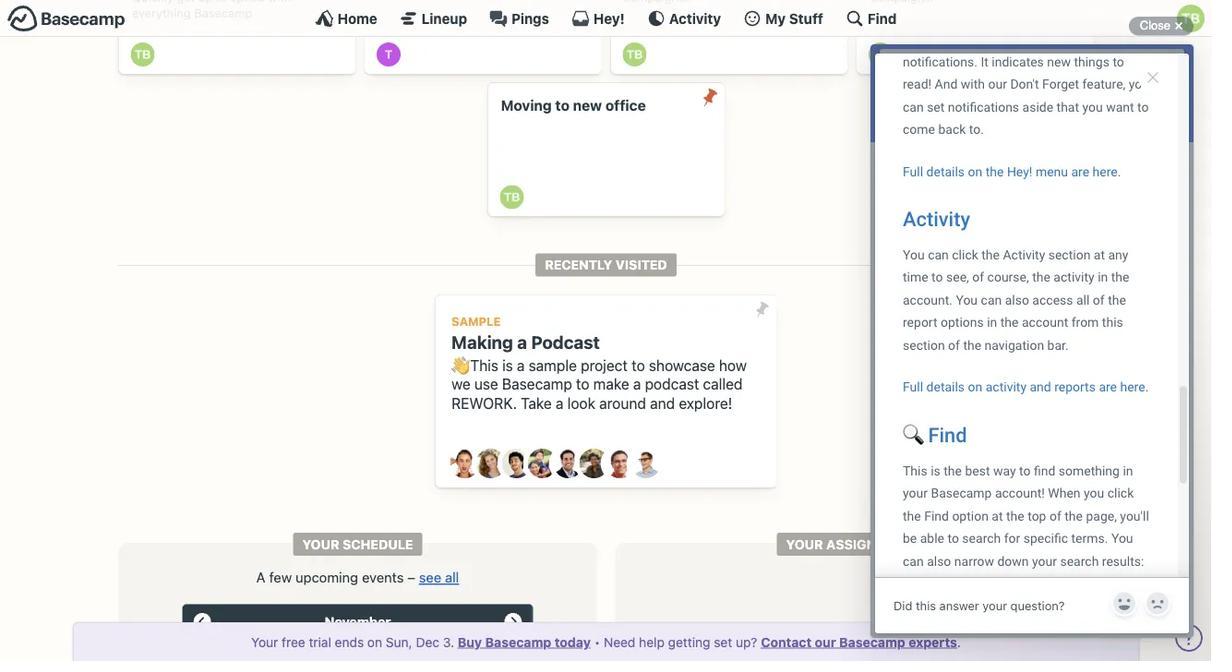 Task type: vqa. For each thing, say whether or not it's contained in the screenshot.
first won't from right
no



Task type: describe. For each thing, give the bounding box(es) containing it.
home link
[[316, 9, 378, 28]]

terry image
[[377, 43, 401, 67]]

a right is
[[517, 356, 525, 374]]

your schedule
[[303, 537, 413, 552]]

close
[[1141, 18, 1171, 32]]

fri
[[450, 638, 465, 650]]

moving
[[501, 97, 552, 114]]

quickly
[[132, 0, 173, 4]]

buy basecamp today link
[[458, 635, 591, 650]]

trial
[[309, 635, 332, 650]]

thu
[[397, 638, 418, 650]]

recently
[[545, 257, 613, 273]]

lineup
[[422, 10, 468, 26]]

to up the look
[[576, 376, 590, 393]]

look
[[568, 395, 596, 412]]

stuff
[[790, 10, 824, 26]]

sample
[[452, 315, 501, 329]]

experts
[[909, 635, 958, 650]]

free
[[282, 635, 305, 650]]

around
[[600, 395, 647, 412]]

tue
[[298, 638, 318, 650]]

speed
[[230, 0, 265, 4]]

need
[[604, 635, 636, 650]]

assignments
[[827, 537, 923, 552]]

visited
[[616, 257, 668, 273]]

is
[[503, 356, 513, 374]]

josh fiske image
[[554, 449, 583, 479]]

on
[[368, 635, 383, 650]]

quickly get up to speed with everything basecamp link
[[119, 0, 356, 74]]

home
[[338, 10, 378, 26]]

.
[[958, 635, 962, 650]]

basecamp right buy
[[486, 635, 552, 650]]

lineup link
[[400, 9, 468, 28]]

find
[[868, 10, 897, 26]]

podcast
[[532, 332, 600, 352]]

showcase
[[649, 356, 716, 374]]

to inside quickly get up to speed with everything basecamp
[[216, 0, 227, 4]]

up?
[[736, 635, 758, 650]]

making
[[452, 332, 514, 352]]

basecamp inside quickly get up to speed with everything basecamp
[[194, 6, 253, 20]]

your free trial ends on sun, dec  3. buy basecamp today • need help getting set up? contact our basecamp experts .
[[251, 635, 962, 650]]

basecamp inside sample making a podcast 👋 this is a sample project to showcase how we use basecamp to make a podcast called rework. take a look around and explore!
[[503, 376, 573, 393]]

make
[[594, 376, 630, 393]]

👋
[[452, 356, 467, 374]]

victor cooper image
[[631, 449, 661, 479]]

quickly get up to speed with everything basecamp
[[132, 0, 292, 20]]

project
[[581, 356, 628, 374]]

•
[[595, 635, 601, 650]]

getting
[[669, 635, 711, 650]]

sample making a podcast 👋 this is a sample project to showcase how we use basecamp to make a podcast called rework. take a look around and explore!
[[452, 315, 747, 412]]

schedule
[[343, 537, 413, 552]]

to left new
[[556, 97, 570, 114]]

a
[[257, 569, 266, 585]]

tim burton image inside moving to new office link
[[500, 185, 524, 209]]

and
[[650, 395, 675, 412]]

rework.
[[452, 395, 517, 412]]

november
[[325, 614, 391, 630]]

my
[[766, 10, 786, 26]]

2 tim burton image from the left
[[869, 43, 893, 67]]

all
[[445, 569, 459, 585]]

wed
[[347, 638, 369, 650]]

a up around on the bottom of the page
[[634, 376, 641, 393]]

set
[[714, 635, 733, 650]]

ends
[[335, 635, 364, 650]]



Task type: locate. For each thing, give the bounding box(es) containing it.
our
[[815, 635, 837, 650]]

1 horizontal spatial your
[[303, 537, 340, 552]]

jared davis image
[[502, 449, 532, 479]]

find button
[[846, 9, 897, 28]]

hey!
[[594, 10, 625, 26]]

upcoming
[[296, 569, 358, 585]]

events
[[362, 569, 404, 585]]

0 vertical spatial tim burton image
[[623, 43, 647, 67]]

hey! button
[[572, 9, 625, 28]]

called
[[703, 376, 743, 393]]

my stuff button
[[744, 9, 824, 28]]

your up upcoming
[[303, 537, 340, 552]]

mon
[[246, 638, 270, 650]]

tim burton image inside the quickly get up to speed with everything basecamp link
[[131, 43, 155, 67]]

podcast
[[645, 376, 700, 393]]

a left the look
[[556, 395, 564, 412]]

cheryl walters image
[[476, 449, 506, 479]]

see all link
[[419, 569, 459, 585]]

3.
[[443, 635, 454, 650]]

basecamp up take
[[503, 376, 573, 393]]

pings button
[[490, 9, 550, 28]]

sat
[[498, 638, 517, 650]]

everything
[[132, 6, 191, 20]]

None submit
[[696, 83, 725, 112], [748, 295, 777, 325], [696, 83, 725, 112], [748, 295, 777, 325]]

this
[[470, 356, 499, 374]]

see
[[419, 569, 442, 585]]

use
[[475, 376, 499, 393]]

moving to new office link
[[488, 83, 725, 216]]

tim burton image
[[623, 43, 647, 67], [500, 185, 524, 209]]

your
[[303, 537, 340, 552], [787, 537, 824, 552], [251, 635, 278, 650]]

new
[[573, 97, 602, 114]]

your left free
[[251, 635, 278, 650]]

take
[[521, 395, 552, 412]]

explore!
[[679, 395, 733, 412]]

we
[[452, 376, 471, 393]]

basecamp right our
[[840, 635, 906, 650]]

office
[[606, 97, 646, 114]]

cross small image
[[1169, 15, 1191, 37]]

jennifer young image
[[528, 449, 558, 479]]

to right up
[[216, 0, 227, 4]]

how
[[720, 356, 747, 374]]

moving to new office
[[501, 97, 646, 114]]

0 horizontal spatial your
[[251, 635, 278, 650]]

0 horizontal spatial tim burton image
[[500, 185, 524, 209]]

basecamp
[[194, 6, 253, 20], [503, 376, 573, 393], [486, 635, 552, 650], [840, 635, 906, 650]]

today
[[555, 635, 591, 650]]

your assignments
[[787, 537, 923, 552]]

1 tim burton image from the left
[[131, 43, 155, 67]]

recently visited
[[545, 257, 668, 273]]

tim burton image
[[131, 43, 155, 67], [869, 43, 893, 67]]

to right project at the bottom of the page
[[632, 356, 645, 374]]

help
[[639, 635, 665, 650]]

close button
[[1130, 15, 1194, 37]]

pings
[[512, 10, 550, 26]]

cross small image
[[1169, 15, 1191, 37]]

up
[[198, 0, 213, 4]]

0 horizontal spatial tim burton image
[[131, 43, 155, 67]]

2 horizontal spatial your
[[787, 537, 824, 552]]

a few upcoming events – see all
[[257, 569, 459, 585]]

sun,
[[386, 635, 413, 650]]

activity link
[[647, 9, 722, 28]]

tim burton image down everything
[[131, 43, 155, 67]]

annie bryan image
[[450, 449, 480, 479]]

your for your assignments
[[787, 537, 824, 552]]

1 horizontal spatial tim burton image
[[623, 43, 647, 67]]

with
[[268, 0, 292, 4]]

nicole katz image
[[580, 449, 609, 479]]

steve marsh image
[[606, 449, 635, 479]]

contact
[[761, 635, 812, 650]]

my stuff
[[766, 10, 824, 26]]

your for your schedule
[[303, 537, 340, 552]]

get
[[177, 0, 195, 4]]

to
[[216, 0, 227, 4], [556, 97, 570, 114], [632, 356, 645, 374], [576, 376, 590, 393]]

tim burton image down find
[[869, 43, 893, 67]]

switch accounts image
[[7, 5, 126, 33]]

dec
[[416, 635, 440, 650]]

–
[[408, 569, 416, 585]]

1 vertical spatial tim burton image
[[500, 185, 524, 209]]

buy
[[458, 635, 482, 650]]

basecamp down up
[[194, 6, 253, 20]]

1 horizontal spatial tim burton image
[[869, 43, 893, 67]]

a right making
[[518, 332, 528, 352]]

your left assignments
[[787, 537, 824, 552]]

contact our basecamp experts link
[[761, 635, 958, 650]]

main element
[[0, 0, 1213, 37]]

activity
[[670, 10, 722, 26]]

few
[[269, 569, 292, 585]]

a
[[518, 332, 528, 352], [517, 356, 525, 374], [634, 376, 641, 393], [556, 395, 564, 412]]

sample
[[529, 356, 577, 374]]



